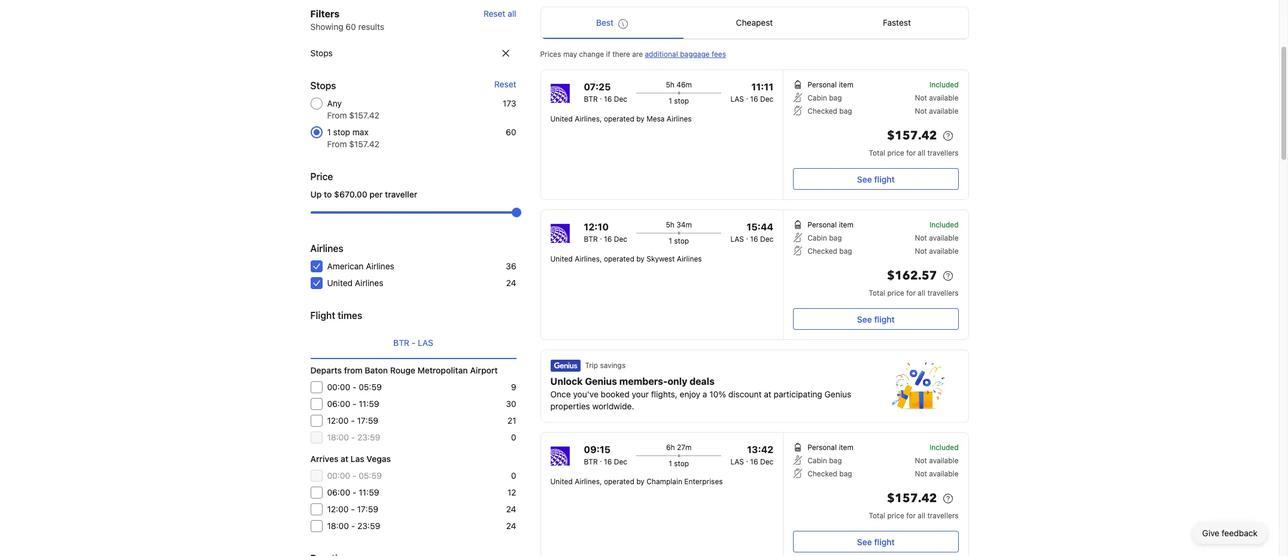 Task type: locate. For each thing, give the bounding box(es) containing it.
dec inside '11:11 las . 16 dec'
[[760, 95, 774, 104]]

2 06:00 - 11:59 from the top
[[327, 487, 379, 498]]

1 stops from the top
[[310, 48, 333, 58]]

6h
[[666, 443, 675, 452]]

0 vertical spatial by
[[637, 114, 645, 123]]

0 vertical spatial total price for all travellers
[[869, 148, 959, 157]]

1 vertical spatial reset
[[494, 79, 516, 89]]

00:00 - 05:59 down the las on the bottom
[[327, 471, 382, 481]]

best image
[[618, 19, 628, 29]]

included for 15:44
[[930, 220, 959, 229]]

1 cabin bag from the top
[[808, 93, 842, 102]]

1 vertical spatial checked bag
[[808, 247, 852, 256]]

. inside the 09:15 btr . 16 dec
[[600, 455, 602, 464]]

for for 13:42
[[907, 511, 916, 520]]

1 vertical spatial included
[[930, 220, 959, 229]]

. for 15:44
[[746, 232, 748, 241]]

1 by from the top
[[637, 114, 645, 123]]

24
[[506, 278, 516, 288], [506, 504, 516, 514], [506, 521, 516, 531]]

0 vertical spatial checked
[[808, 107, 838, 116]]

1 total from the top
[[869, 148, 886, 157]]

0 vertical spatial for
[[907, 148, 916, 157]]

1 price from the top
[[888, 148, 905, 157]]

0 vertical spatial 11:59
[[359, 399, 379, 409]]

operated down 12:10 btr . 16 dec
[[604, 254, 635, 263]]

-
[[412, 338, 416, 348], [353, 382, 357, 392], [353, 399, 357, 409], [351, 416, 355, 426], [351, 432, 355, 442], [353, 471, 357, 481], [353, 487, 357, 498], [351, 504, 355, 514], [351, 521, 355, 531]]

by left the champlain
[[637, 477, 645, 486]]

price
[[310, 171, 333, 182]]

dec inside the 09:15 btr . 16 dec
[[614, 457, 627, 466]]

btr down 07:25
[[584, 95, 598, 104]]

1 not from the top
[[915, 93, 927, 102]]

0 vertical spatial checked bag
[[808, 107, 852, 116]]

0 vertical spatial cabin
[[808, 93, 827, 102]]

see flight
[[857, 174, 895, 184], [857, 314, 895, 324], [857, 537, 895, 547]]

0 vertical spatial 00:00
[[327, 382, 350, 392]]

00:00
[[327, 382, 350, 392], [327, 471, 350, 481]]

1 item from the top
[[839, 80, 854, 89]]

. for 07:25
[[600, 92, 602, 101]]

worldwide.
[[593, 401, 634, 411]]

2 vertical spatial price
[[888, 511, 905, 520]]

item
[[839, 80, 854, 89], [839, 220, 854, 229], [839, 443, 854, 452]]

personal
[[808, 80, 837, 89], [808, 220, 837, 229], [808, 443, 837, 452]]

16 down 07:25
[[604, 95, 612, 104]]

flight for 15:44
[[874, 314, 895, 324]]

las inside '11:11 las . 16 dec'
[[731, 95, 744, 104]]

additional baggage fees link
[[645, 50, 726, 59]]

0 vertical spatial at
[[764, 389, 772, 399]]

06:00 - 11:59 down 'arrives at las vegas'
[[327, 487, 379, 498]]

btr inside the 09:15 btr . 16 dec
[[584, 457, 598, 466]]

15:44
[[747, 222, 774, 232]]

3 travellers from the top
[[928, 511, 959, 520]]

1 vertical spatial personal item
[[808, 220, 854, 229]]

2 vertical spatial see flight button
[[793, 531, 959, 553]]

1 vertical spatial 17:59
[[357, 504, 378, 514]]

dec down the 15:44
[[760, 235, 774, 244]]

las
[[731, 95, 744, 104], [731, 235, 744, 244], [418, 338, 433, 348], [731, 457, 744, 466]]

1 vertical spatial 24
[[506, 504, 516, 514]]

0 vertical spatial see
[[857, 174, 872, 184]]

1 horizontal spatial genius
[[825, 389, 852, 399]]

5h
[[666, 80, 675, 89], [666, 220, 675, 229]]

1 vertical spatial 23:59
[[357, 521, 380, 531]]

1 personal item from the top
[[808, 80, 854, 89]]

dec up united airlines, operated by mesa airlines
[[614, 95, 627, 104]]

operated for 12:10
[[604, 254, 635, 263]]

2 from from the top
[[327, 139, 347, 149]]

rouge
[[390, 365, 415, 375]]

1 vertical spatial price
[[888, 289, 905, 298]]

1 checked from the top
[[808, 107, 838, 116]]

for
[[907, 148, 916, 157], [907, 289, 916, 298], [907, 511, 916, 520]]

3 flight from the top
[[874, 537, 895, 547]]

$157.42 region
[[793, 126, 959, 148], [793, 489, 959, 511]]

1 see flight from the top
[[857, 174, 895, 184]]

2 vertical spatial checked
[[808, 469, 838, 478]]

total price for all travellers for 15:44
[[869, 289, 959, 298]]

11:59 down vegas
[[359, 487, 379, 498]]

1 vertical spatial 06:00 - 11:59
[[327, 487, 379, 498]]

3 personal item from the top
[[808, 443, 854, 452]]

17:59 up the las on the bottom
[[357, 416, 378, 426]]

2 vertical spatial personal item
[[808, 443, 854, 452]]

american
[[327, 261, 364, 271]]

btr for 12:10
[[584, 235, 598, 244]]

airport
[[470, 365, 498, 375]]

00:00 - 05:59
[[327, 382, 382, 392], [327, 471, 382, 481]]

0 vertical spatial 23:59
[[357, 432, 380, 442]]

5h left 46m
[[666, 80, 675, 89]]

2 checked bag from the top
[[808, 247, 852, 256]]

16 down the 15:44
[[750, 235, 758, 244]]

2 vertical spatial 1 stop
[[669, 459, 689, 468]]

16 down 11:11
[[750, 95, 758, 104]]

by for 09:15
[[637, 477, 645, 486]]

$157.42
[[349, 110, 380, 120], [887, 128, 937, 144], [349, 139, 380, 149], [887, 490, 937, 507]]

1 down the 5h 34m
[[669, 237, 672, 245]]

2 23:59 from the top
[[357, 521, 380, 531]]

1 12:00 from the top
[[327, 416, 349, 426]]

flight
[[874, 174, 895, 184], [874, 314, 895, 324], [874, 537, 895, 547]]

airlines,
[[575, 114, 602, 123], [575, 254, 602, 263], [575, 477, 602, 486]]

2 vertical spatial checked bag
[[808, 469, 852, 478]]

see for 11:11
[[857, 174, 872, 184]]

airlines, down the 09:15 btr . 16 dec
[[575, 477, 602, 486]]

1 stop for 07:25
[[669, 96, 689, 105]]

checked for 15:44
[[808, 247, 838, 256]]

united for 12:10
[[551, 254, 573, 263]]

1 checked bag from the top
[[808, 107, 852, 116]]

airlines
[[667, 114, 692, 123], [310, 243, 344, 254], [677, 254, 702, 263], [366, 261, 394, 271], [355, 278, 383, 288]]

total for 13:42
[[869, 511, 886, 520]]

1 stop for 12:10
[[669, 237, 689, 245]]

see flight for 13:42
[[857, 537, 895, 547]]

2 12:00 - 17:59 from the top
[[327, 504, 378, 514]]

trip savings
[[585, 361, 626, 370]]

additional
[[645, 50, 678, 59]]

2 see from the top
[[857, 314, 872, 324]]

1 05:59 from the top
[[359, 382, 382, 392]]

1 for 09:15
[[669, 459, 672, 468]]

16 down the 12:10
[[604, 235, 612, 244]]

1 vertical spatial total price for all travellers
[[869, 289, 959, 298]]

dec inside 13:42 las . 16 dec
[[760, 457, 774, 466]]

dec inside 15:44 las . 16 dec
[[760, 235, 774, 244]]

dec down 13:42
[[760, 457, 774, 466]]

1 operated from the top
[[604, 114, 635, 123]]

1 from from the top
[[327, 110, 347, 120]]

1 5h from the top
[[666, 80, 675, 89]]

2 by from the top
[[637, 254, 645, 263]]

stop down "34m"
[[674, 237, 689, 245]]

5h for $162.57
[[666, 220, 675, 229]]

1 0 from the top
[[511, 432, 516, 442]]

once
[[551, 389, 571, 399]]

1 horizontal spatial at
[[764, 389, 772, 399]]

see for 15:44
[[857, 314, 872, 324]]

2 stops from the top
[[310, 80, 336, 91]]

2 11:59 from the top
[[359, 487, 379, 498]]

1 vertical spatial stops
[[310, 80, 336, 91]]

dec up united airlines, operated by champlain enterprises
[[614, 457, 627, 466]]

17:59 for baton
[[357, 416, 378, 426]]

by for 12:10
[[637, 254, 645, 263]]

by left mesa
[[637, 114, 645, 123]]

prices
[[540, 50, 561, 59]]

cabin for 13:42
[[808, 456, 827, 465]]

2 available from the top
[[929, 107, 959, 116]]

00:00 down departs
[[327, 382, 350, 392]]

2 24 from the top
[[506, 504, 516, 514]]

00:00 down 'arrives at las vegas'
[[327, 471, 350, 481]]

1 vertical spatial see
[[857, 314, 872, 324]]

2 05:59 from the top
[[359, 471, 382, 481]]

2 vertical spatial included
[[930, 443, 959, 452]]

. inside '11:11 las . 16 dec'
[[746, 92, 748, 101]]

3 24 from the top
[[506, 521, 516, 531]]

3 not available from the top
[[915, 234, 959, 242]]

12:00 - 17:59 down 'arrives at las vegas'
[[327, 504, 378, 514]]

1 vertical spatial 00:00
[[327, 471, 350, 481]]

personal item
[[808, 80, 854, 89], [808, 220, 854, 229], [808, 443, 854, 452]]

06:00 - 11:59
[[327, 399, 379, 409], [327, 487, 379, 498]]

16 inside 13:42 las . 16 dec
[[750, 457, 758, 466]]

0 vertical spatial 06:00
[[327, 399, 350, 409]]

0 down 21 at left
[[511, 432, 516, 442]]

2 vertical spatial total
[[869, 511, 886, 520]]

airlines, down 07:25 btr . 16 dec
[[575, 114, 602, 123]]

1
[[669, 96, 672, 105], [327, 127, 331, 137], [669, 237, 672, 245], [669, 459, 672, 468]]

1 stop down 5h 46m
[[669, 96, 689, 105]]

3 total from the top
[[869, 511, 886, 520]]

1 vertical spatial 18:00
[[327, 521, 349, 531]]

0 vertical spatial airlines,
[[575, 114, 602, 123]]

price for 11:11
[[888, 148, 905, 157]]

total price for all travellers
[[869, 148, 959, 157], [869, 289, 959, 298], [869, 511, 959, 520]]

16 inside '11:11 las . 16 dec'
[[750, 95, 758, 104]]

16 for 15:44
[[750, 235, 758, 244]]

3 item from the top
[[839, 443, 854, 452]]

2 5h from the top
[[666, 220, 675, 229]]

05:59 for las
[[359, 471, 382, 481]]

16 inside 12:10 btr . 16 dec
[[604, 235, 612, 244]]

1 06:00 - 11:59 from the top
[[327, 399, 379, 409]]

00:00 - 05:59 down from
[[327, 382, 382, 392]]

1 vertical spatial from
[[327, 139, 347, 149]]

12:00 - 17:59 for at
[[327, 504, 378, 514]]

2 17:59 from the top
[[357, 504, 378, 514]]

1 travellers from the top
[[928, 148, 959, 157]]

0 vertical spatial 17:59
[[357, 416, 378, 426]]

11:59 for las
[[359, 487, 379, 498]]

. inside 12:10 btr . 16 dec
[[600, 232, 602, 241]]

. inside 13:42 las . 16 dec
[[746, 455, 748, 464]]

1 vertical spatial 0
[[511, 471, 516, 481]]

best
[[596, 17, 614, 28]]

11:59 down baton
[[359, 399, 379, 409]]

2 vertical spatial cabin
[[808, 456, 827, 465]]

5h 34m
[[666, 220, 692, 229]]

2 cabin bag from the top
[[808, 234, 842, 242]]

airlines right mesa
[[667, 114, 692, 123]]

1 24 from the top
[[506, 278, 516, 288]]

06:00 - 11:59 down from
[[327, 399, 379, 409]]

2 vertical spatial travellers
[[928, 511, 959, 520]]

2 included from the top
[[930, 220, 959, 229]]

3 by from the top
[[637, 477, 645, 486]]

5h left "34m"
[[666, 220, 675, 229]]

from
[[344, 365, 363, 375]]

1 vertical spatial travellers
[[928, 289, 959, 298]]

tab list
[[541, 7, 968, 40]]

stops down showing
[[310, 48, 333, 58]]

1 stop down 6h 27m
[[669, 459, 689, 468]]

checked for 11:11
[[808, 107, 838, 116]]

feedback
[[1222, 528, 1258, 538]]

0 vertical spatial reset
[[484, 8, 506, 19]]

btr
[[584, 95, 598, 104], [584, 235, 598, 244], [393, 338, 410, 348], [584, 457, 598, 466]]

05:59 down vegas
[[359, 471, 382, 481]]

max
[[353, 127, 369, 137]]

at left the las on the bottom
[[341, 454, 348, 464]]

0 vertical spatial see flight
[[857, 174, 895, 184]]

1 personal from the top
[[808, 80, 837, 89]]

btr inside 07:25 btr . 16 dec
[[584, 95, 598, 104]]

1 vertical spatial 05:59
[[359, 471, 382, 481]]

dec up united airlines, operated by skywest airlines
[[614, 235, 627, 244]]

reset all button
[[484, 7, 516, 21]]

2 vertical spatial for
[[907, 511, 916, 520]]

1 vertical spatial total
[[869, 289, 886, 298]]

stops
[[310, 48, 333, 58], [310, 80, 336, 91]]

las inside 13:42 las . 16 dec
[[731, 457, 744, 466]]

0 vertical spatial 1 stop
[[669, 96, 689, 105]]

from down any
[[327, 110, 347, 120]]

1 11:59 from the top
[[359, 399, 379, 409]]

btr up rouge
[[393, 338, 410, 348]]

23:59 for baton
[[357, 432, 380, 442]]

. inside 07:25 btr . 16 dec
[[600, 92, 602, 101]]

1 for from the top
[[907, 148, 916, 157]]

1 vertical spatial cabin bag
[[808, 234, 842, 242]]

0 for 00:00 - 05:59
[[511, 471, 516, 481]]

1 06:00 from the top
[[327, 399, 350, 409]]

btr inside 12:10 btr . 16 dec
[[584, 235, 598, 244]]

1 12:00 - 17:59 from the top
[[327, 416, 378, 426]]

0 vertical spatial 06:00 - 11:59
[[327, 399, 379, 409]]

1 vertical spatial 00:00 - 05:59
[[327, 471, 382, 481]]

17:59
[[357, 416, 378, 426], [357, 504, 378, 514]]

0 vertical spatial 18:00 - 23:59
[[327, 432, 380, 442]]

0 horizontal spatial genius
[[585, 376, 617, 387]]

2 00:00 from the top
[[327, 471, 350, 481]]

by left skywest
[[637, 254, 645, 263]]

16 down 13:42
[[750, 457, 758, 466]]

united for 09:15
[[551, 477, 573, 486]]

18:00
[[327, 432, 349, 442], [327, 521, 349, 531]]

3 1 stop from the top
[[669, 459, 689, 468]]

0 vertical spatial 5h
[[666, 80, 675, 89]]

1 airlines, from the top
[[575, 114, 602, 123]]

1 vertical spatial 11:59
[[359, 487, 379, 498]]

bag
[[829, 93, 842, 102], [840, 107, 852, 116], [829, 234, 842, 242], [840, 247, 852, 256], [829, 456, 842, 465], [840, 469, 852, 478]]

1 vertical spatial genius
[[825, 389, 852, 399]]

operated down the 09:15 btr . 16 dec
[[604, 477, 635, 486]]

cheapest
[[736, 17, 773, 28]]

16 inside 07:25 btr . 16 dec
[[604, 95, 612, 104]]

1 vertical spatial 18:00 - 23:59
[[327, 521, 380, 531]]

see flight button for 15:44
[[793, 308, 959, 330]]

dec inside 12:10 btr . 16 dec
[[614, 235, 627, 244]]

cheapest button
[[683, 7, 826, 38]]

2 vertical spatial airlines,
[[575, 477, 602, 486]]

las for 09:15
[[731, 457, 744, 466]]

1 see from the top
[[857, 174, 872, 184]]

2 vertical spatial operated
[[604, 477, 635, 486]]

2 06:00 from the top
[[327, 487, 350, 498]]

0 vertical spatial personal item
[[808, 80, 854, 89]]

06:00 down 'arrives at las vegas'
[[327, 487, 350, 498]]

06:00 for departs
[[327, 399, 350, 409]]

stop down 6h 27m
[[674, 459, 689, 468]]

2 checked from the top
[[808, 247, 838, 256]]

$157.42 inside the any from $157.42
[[349, 110, 380, 120]]

23:59 for las
[[357, 521, 380, 531]]

btr - las button
[[310, 328, 516, 359]]

1 18:00 from the top
[[327, 432, 349, 442]]

0 vertical spatial travellers
[[928, 148, 959, 157]]

las inside 15:44 las . 16 dec
[[731, 235, 744, 244]]

2 item from the top
[[839, 220, 854, 229]]

at right discount
[[764, 389, 772, 399]]

1 1 stop from the top
[[669, 96, 689, 105]]

06:00 - 11:59 for from
[[327, 399, 379, 409]]

1 vertical spatial 60
[[506, 127, 516, 137]]

3 see flight from the top
[[857, 537, 895, 547]]

2 $157.42 region from the top
[[793, 489, 959, 511]]

personal for 11:11
[[808, 80, 837, 89]]

0 vertical spatial see flight button
[[793, 168, 959, 190]]

operated for 09:15
[[604, 477, 635, 486]]

16 inside 15:44 las . 16 dec
[[750, 235, 758, 244]]

0 vertical spatial 12:00
[[327, 416, 349, 426]]

2 vertical spatial cabin bag
[[808, 456, 842, 465]]

genius
[[585, 376, 617, 387], [825, 389, 852, 399]]

2 vertical spatial item
[[839, 443, 854, 452]]

1 vertical spatial personal
[[808, 220, 837, 229]]

your
[[632, 389, 649, 399]]

1 vertical spatial by
[[637, 254, 645, 263]]

see flight button for 13:42
[[793, 531, 959, 553]]

5 not available from the top
[[915, 456, 959, 465]]

1 vertical spatial flight
[[874, 314, 895, 324]]

arrives at las vegas
[[310, 454, 391, 464]]

are
[[632, 50, 643, 59]]

not available
[[915, 93, 959, 102], [915, 107, 959, 116], [915, 234, 959, 242], [915, 247, 959, 256], [915, 456, 959, 465], [915, 469, 959, 478]]

stops up any
[[310, 80, 336, 91]]

0 vertical spatial price
[[888, 148, 905, 157]]

1 vertical spatial operated
[[604, 254, 635, 263]]

1 down any
[[327, 127, 331, 137]]

1 stop down the 5h 34m
[[669, 237, 689, 245]]

1 vertical spatial 5h
[[666, 220, 675, 229]]

2 1 stop from the top
[[669, 237, 689, 245]]

1 vertical spatial 06:00
[[327, 487, 350, 498]]

18:00 for departs
[[327, 432, 349, 442]]

1 stop
[[669, 96, 689, 105], [669, 237, 689, 245], [669, 459, 689, 468]]

stop left max
[[333, 127, 350, 137]]

0 vertical spatial 24
[[506, 278, 516, 288]]

1 vertical spatial airlines,
[[575, 254, 602, 263]]

17:59 down the las on the bottom
[[357, 504, 378, 514]]

1 vertical spatial 12:00
[[327, 504, 349, 514]]

checked bag
[[808, 107, 852, 116], [808, 247, 852, 256], [808, 469, 852, 478]]

1 vertical spatial cabin
[[808, 234, 827, 242]]

2 see flight button from the top
[[793, 308, 959, 330]]

operated for 07:25
[[604, 114, 635, 123]]

genius right the participating
[[825, 389, 852, 399]]

2 price from the top
[[888, 289, 905, 298]]

1 horizontal spatial 60
[[506, 127, 516, 137]]

showing
[[310, 22, 343, 32]]

2 travellers from the top
[[928, 289, 959, 298]]

3 for from the top
[[907, 511, 916, 520]]

from up price
[[327, 139, 347, 149]]

1 flight from the top
[[874, 174, 895, 184]]

2 18:00 - 23:59 from the top
[[327, 521, 380, 531]]

see
[[857, 174, 872, 184], [857, 314, 872, 324], [857, 537, 872, 547]]

reset inside button
[[484, 8, 506, 19]]

1 not available from the top
[[915, 93, 959, 102]]

2 vertical spatial total price for all travellers
[[869, 511, 959, 520]]

included
[[930, 80, 959, 89], [930, 220, 959, 229], [930, 443, 959, 452]]

1 18:00 - 23:59 from the top
[[327, 432, 380, 442]]

fastest button
[[826, 7, 968, 38]]

included for 11:11
[[930, 80, 959, 89]]

dec down 11:11
[[760, 95, 774, 104]]

2 00:00 - 05:59 from the top
[[327, 471, 382, 481]]

btr down 09:15
[[584, 457, 598, 466]]

operated
[[604, 114, 635, 123], [604, 254, 635, 263], [604, 477, 635, 486]]

05:59 down baton
[[359, 382, 382, 392]]

1 vertical spatial see flight button
[[793, 308, 959, 330]]

06:00 down departs
[[327, 399, 350, 409]]

60 left results
[[346, 22, 356, 32]]

16 inside the 09:15 btr . 16 dec
[[604, 457, 612, 466]]

$157.42 inside 1 stop max from $157.42
[[349, 139, 380, 149]]

see flight for 15:44
[[857, 314, 895, 324]]

stop inside 1 stop max from $157.42
[[333, 127, 350, 137]]

1 vertical spatial see flight
[[857, 314, 895, 324]]

2 vertical spatial personal
[[808, 443, 837, 452]]

16 for 13:42
[[750, 457, 758, 466]]

17:59 for las
[[357, 504, 378, 514]]

stop for 09:15
[[674, 459, 689, 468]]

00:00 for arrives
[[327, 471, 350, 481]]

best image
[[618, 19, 628, 29]]

60 down "173"
[[506, 127, 516, 137]]

1 vertical spatial $157.42 region
[[793, 489, 959, 511]]

0 vertical spatial $157.42 region
[[793, 126, 959, 148]]

1 $157.42 region from the top
[[793, 126, 959, 148]]

2 for from the top
[[907, 289, 916, 298]]

airlines up united airlines
[[366, 261, 394, 271]]

2 vertical spatial see flight
[[857, 537, 895, 547]]

checked
[[808, 107, 838, 116], [808, 247, 838, 256], [808, 469, 838, 478]]

2 vertical spatial see
[[857, 537, 872, 547]]

. inside 15:44 las . 16 dec
[[746, 232, 748, 241]]

0 vertical spatial operated
[[604, 114, 635, 123]]

0 horizontal spatial at
[[341, 454, 348, 464]]

00:00 - 05:59 for from
[[327, 382, 382, 392]]

18:00 for arrives
[[327, 521, 349, 531]]

genius down trip savings
[[585, 376, 617, 387]]

3 personal from the top
[[808, 443, 837, 452]]

30
[[506, 399, 516, 409]]

1 vertical spatial 1 stop
[[669, 237, 689, 245]]

12:00 - 17:59
[[327, 416, 378, 426], [327, 504, 378, 514]]

1 23:59 from the top
[[357, 432, 380, 442]]

1 down 6h
[[669, 459, 672, 468]]

1 down 5h 46m
[[669, 96, 672, 105]]

0 vertical spatial personal
[[808, 80, 837, 89]]

genius image
[[551, 360, 580, 372], [551, 360, 580, 372], [892, 362, 945, 410]]

vegas
[[367, 454, 391, 464]]

2 18:00 from the top
[[327, 521, 349, 531]]

airlines, down 12:10 btr . 16 dec
[[575, 254, 602, 263]]

dec for 11:11
[[760, 95, 774, 104]]

reset
[[484, 8, 506, 19], [494, 79, 516, 89]]

3 operated from the top
[[604, 477, 635, 486]]

3 cabin from the top
[[808, 456, 827, 465]]

3 cabin bag from the top
[[808, 456, 842, 465]]

0 vertical spatial from
[[327, 110, 347, 120]]

0 vertical spatial 0
[[511, 432, 516, 442]]

operated down 07:25 btr . 16 dec
[[604, 114, 635, 123]]

3 see flight button from the top
[[793, 531, 959, 553]]

las inside button
[[418, 338, 433, 348]]

2 operated from the top
[[604, 254, 635, 263]]

1 vertical spatial item
[[839, 220, 854, 229]]

2 12:00 from the top
[[327, 504, 349, 514]]

1 vertical spatial for
[[907, 289, 916, 298]]

2 vertical spatial flight
[[874, 537, 895, 547]]

1 00:00 - 05:59 from the top
[[327, 382, 382, 392]]

any
[[327, 98, 342, 108]]

las for 07:25
[[731, 95, 744, 104]]

1 cabin from the top
[[808, 93, 827, 102]]

3 checked bag from the top
[[808, 469, 852, 478]]

0 up 12 at the bottom left of the page
[[511, 471, 516, 481]]

stop down 46m
[[674, 96, 689, 105]]

0 vertical spatial stops
[[310, 48, 333, 58]]

1 for 12:10
[[669, 237, 672, 245]]

2 cabin from the top
[[808, 234, 827, 242]]

dec for 13:42
[[760, 457, 774, 466]]

unlock genius members-only deals once you've booked your flights, enjoy a 10% discount at participating genius properties worldwide.
[[551, 376, 852, 411]]

2 0 from the top
[[511, 471, 516, 481]]

16 down 09:15
[[604, 457, 612, 466]]

1 see flight button from the top
[[793, 168, 959, 190]]

11:59 for baton
[[359, 399, 379, 409]]

dec inside 07:25 btr . 16 dec
[[614, 95, 627, 104]]

btr down the 12:10
[[584, 235, 598, 244]]

0 vertical spatial 00:00 - 05:59
[[327, 382, 382, 392]]

5h for $157.42
[[666, 80, 675, 89]]

2 vertical spatial 24
[[506, 521, 516, 531]]

2 airlines, from the top
[[575, 254, 602, 263]]

12:00 - 17:59 up 'arrives at las vegas'
[[327, 416, 378, 426]]

3 see from the top
[[857, 537, 872, 547]]

1 included from the top
[[930, 80, 959, 89]]

3 not from the top
[[915, 234, 927, 242]]

travellers for 13:42
[[928, 511, 959, 520]]

12:00 up 'arrives at las vegas'
[[327, 416, 349, 426]]

checked bag for 15:44
[[808, 247, 852, 256]]

1 total price for all travellers from the top
[[869, 148, 959, 157]]

a
[[703, 389, 707, 399]]

12:00 down 'arrives at las vegas'
[[327, 504, 349, 514]]

3 total price for all travellers from the top
[[869, 511, 959, 520]]

12
[[508, 487, 516, 498]]



Task type: vqa. For each thing, say whether or not it's contained in the screenshot.


Task type: describe. For each thing, give the bounding box(es) containing it.
18:00 - 23:59 for at
[[327, 521, 380, 531]]

united for 07:25
[[551, 114, 573, 123]]

price for 13:42
[[888, 511, 905, 520]]

american airlines
[[327, 261, 394, 271]]

27m
[[677, 443, 692, 452]]

cabin bag for 11:11
[[808, 93, 842, 102]]

at inside unlock genius members-only deals once you've booked your flights, enjoy a 10% discount at participating genius properties worldwide.
[[764, 389, 772, 399]]

baton
[[365, 365, 388, 375]]

total for 11:11
[[869, 148, 886, 157]]

savings
[[600, 361, 626, 370]]

36
[[506, 261, 516, 271]]

10%
[[710, 389, 726, 399]]

0 vertical spatial genius
[[585, 376, 617, 387]]

up
[[310, 189, 322, 199]]

personal for 15:44
[[808, 220, 837, 229]]

2 not from the top
[[915, 107, 927, 116]]

item for 11:11
[[839, 80, 854, 89]]

6h 27m
[[666, 443, 692, 452]]

all for 11:11
[[918, 148, 926, 157]]

12:00 for arrives
[[327, 504, 349, 514]]

5 not from the top
[[915, 456, 927, 465]]

for for 15:44
[[907, 289, 916, 298]]

filters
[[310, 8, 340, 19]]

united airlines, operated by mesa airlines
[[551, 114, 692, 123]]

deals
[[690, 376, 715, 387]]

properties
[[551, 401, 590, 411]]

airlines right skywest
[[677, 254, 702, 263]]

15:44 las . 16 dec
[[731, 222, 774, 244]]

total for 15:44
[[869, 289, 886, 298]]

only
[[668, 376, 688, 387]]

1 for 07:25
[[669, 96, 672, 105]]

stop for 07:25
[[674, 96, 689, 105]]

16 for 11:11
[[750, 95, 758, 104]]

6 not available from the top
[[915, 469, 959, 478]]

metropolitan
[[418, 365, 468, 375]]

cabin bag for 13:42
[[808, 456, 842, 465]]

airlines down american airlines
[[355, 278, 383, 288]]

4 not available from the top
[[915, 247, 959, 256]]

personal for 13:42
[[808, 443, 837, 452]]

09:15
[[584, 444, 611, 455]]

total price for all travellers for 11:11
[[869, 148, 959, 157]]

12:10
[[584, 222, 609, 232]]

if
[[606, 50, 611, 59]]

tab list containing best
[[541, 7, 968, 40]]

skywest
[[647, 254, 675, 263]]

flight
[[310, 310, 335, 321]]

airlines, for 12:10
[[575, 254, 602, 263]]

reset all
[[484, 8, 516, 19]]

flight for 11:11
[[874, 174, 895, 184]]

dec for 12:10
[[614, 235, 627, 244]]

6 available from the top
[[929, 469, 959, 478]]

1 available from the top
[[929, 93, 959, 102]]

champlain
[[647, 477, 683, 486]]

booked
[[601, 389, 630, 399]]

cabin for 15:44
[[808, 234, 827, 242]]

reset for reset all
[[484, 8, 506, 19]]

members-
[[620, 376, 668, 387]]

included for 13:42
[[930, 443, 959, 452]]

18:00 - 23:59 for from
[[327, 432, 380, 442]]

may
[[563, 50, 577, 59]]

0 vertical spatial 60
[[346, 22, 356, 32]]

34m
[[677, 220, 692, 229]]

flight times
[[310, 310, 362, 321]]

2 not available from the top
[[915, 107, 959, 116]]

0 for 18:00 - 23:59
[[511, 432, 516, 442]]

you've
[[573, 389, 599, 399]]

give
[[1203, 528, 1220, 538]]

las
[[351, 454, 364, 464]]

$670.00
[[334, 189, 367, 199]]

24 for united airlines
[[506, 278, 516, 288]]

united airlines, operated by champlain enterprises
[[551, 477, 723, 486]]

per
[[370, 189, 383, 199]]

times
[[338, 310, 362, 321]]

btr - las
[[393, 338, 433, 348]]

traveller
[[385, 189, 417, 199]]

any from $157.42
[[327, 98, 380, 120]]

06:00 - 11:59 for at
[[327, 487, 379, 498]]

11:11
[[752, 81, 774, 92]]

see flight for 11:11
[[857, 174, 895, 184]]

16 for 09:15
[[604, 457, 612, 466]]

give feedback
[[1203, 528, 1258, 538]]

trip
[[585, 361, 598, 370]]

cabin bag for 15:44
[[808, 234, 842, 242]]

showing 60 results
[[310, 22, 384, 32]]

13:42
[[747, 444, 774, 455]]

united airlines
[[327, 278, 383, 288]]

for for 11:11
[[907, 148, 916, 157]]

00:00 - 05:59 for at
[[327, 471, 382, 481]]

by for 07:25
[[637, 114, 645, 123]]

- inside button
[[412, 338, 416, 348]]

see for 13:42
[[857, 537, 872, 547]]

checked for 13:42
[[808, 469, 838, 478]]

departs from baton rouge metropolitan airport
[[310, 365, 498, 375]]

all for 13:42
[[918, 511, 926, 520]]

$162.57 region
[[793, 266, 959, 288]]

item for 15:44
[[839, 220, 854, 229]]

travellers for 11:11
[[928, 148, 959, 157]]

personal item for 13:42
[[808, 443, 854, 452]]

change
[[579, 50, 604, 59]]

btr for 09:15
[[584, 457, 598, 466]]

btr inside button
[[393, 338, 410, 348]]

dec for 09:15
[[614, 457, 627, 466]]

reset for reset
[[494, 79, 516, 89]]

las for 12:10
[[731, 235, 744, 244]]

discount
[[729, 389, 762, 399]]

1 stop for 09:15
[[669, 459, 689, 468]]

from inside the any from $157.42
[[327, 110, 347, 120]]

to
[[324, 189, 332, 199]]

united airlines, operated by skywest airlines
[[551, 254, 702, 263]]

reset button
[[494, 78, 516, 90]]

21
[[508, 416, 516, 426]]

flights,
[[651, 389, 678, 399]]

1 vertical spatial at
[[341, 454, 348, 464]]

checked bag for 13:42
[[808, 469, 852, 478]]

fastest
[[883, 17, 911, 28]]

06:00 for arrives
[[327, 487, 350, 498]]

checked bag for 11:11
[[808, 107, 852, 116]]

all for 15:44
[[918, 289, 926, 298]]

. for 11:11
[[746, 92, 748, 101]]

flight for 13:42
[[874, 537, 895, 547]]

total price for all travellers for 13:42
[[869, 511, 959, 520]]

6 not from the top
[[915, 469, 927, 478]]

12:10 btr . 16 dec
[[584, 222, 627, 244]]

participating
[[774, 389, 823, 399]]

$162.57
[[887, 268, 937, 284]]

all inside button
[[508, 8, 516, 19]]

stop for 12:10
[[674, 237, 689, 245]]

07:25
[[584, 81, 611, 92]]

dec for 07:25
[[614, 95, 627, 104]]

baggage
[[680, 50, 710, 59]]

4 not from the top
[[915, 247, 927, 256]]

05:59 for baton
[[359, 382, 382, 392]]

airlines, for 09:15
[[575, 477, 602, 486]]

$157.42 region for 13:42
[[793, 489, 959, 511]]

there
[[613, 50, 630, 59]]

prices may change if there are additional baggage fees
[[540, 50, 726, 59]]

12:00 - 17:59 for from
[[327, 416, 378, 426]]

departs
[[310, 365, 342, 375]]

5 available from the top
[[929, 456, 959, 465]]

16 for 07:25
[[604, 95, 612, 104]]

mesa
[[647, 114, 665, 123]]

3 available from the top
[[929, 234, 959, 242]]

173
[[503, 98, 516, 108]]

09:15 btr . 16 dec
[[584, 444, 627, 466]]

5h 46m
[[666, 80, 692, 89]]

airlines up american on the left
[[310, 243, 344, 254]]

personal item for 15:44
[[808, 220, 854, 229]]

fees
[[712, 50, 726, 59]]

11:11 las . 16 dec
[[731, 81, 774, 104]]

1 inside 1 stop max from $157.42
[[327, 127, 331, 137]]

16 for 12:10
[[604, 235, 612, 244]]

travellers for 15:44
[[928, 289, 959, 298]]

00:00 for departs
[[327, 382, 350, 392]]

07:25 btr . 16 dec
[[584, 81, 627, 104]]

from inside 1 stop max from $157.42
[[327, 139, 347, 149]]

unlock
[[551, 376, 583, 387]]

results
[[358, 22, 384, 32]]

. for 09:15
[[600, 455, 602, 464]]

give feedback button
[[1193, 523, 1268, 544]]

24 for 18:00 - 23:59
[[506, 521, 516, 531]]

46m
[[677, 80, 692, 89]]

airlines, for 07:25
[[575, 114, 602, 123]]

. for 12:10
[[600, 232, 602, 241]]

4 available from the top
[[929, 247, 959, 256]]

13:42 las . 16 dec
[[731, 444, 774, 466]]

best button
[[541, 7, 683, 38]]

up to $670.00 per traveller
[[310, 189, 417, 199]]

cabin for 11:11
[[808, 93, 827, 102]]



